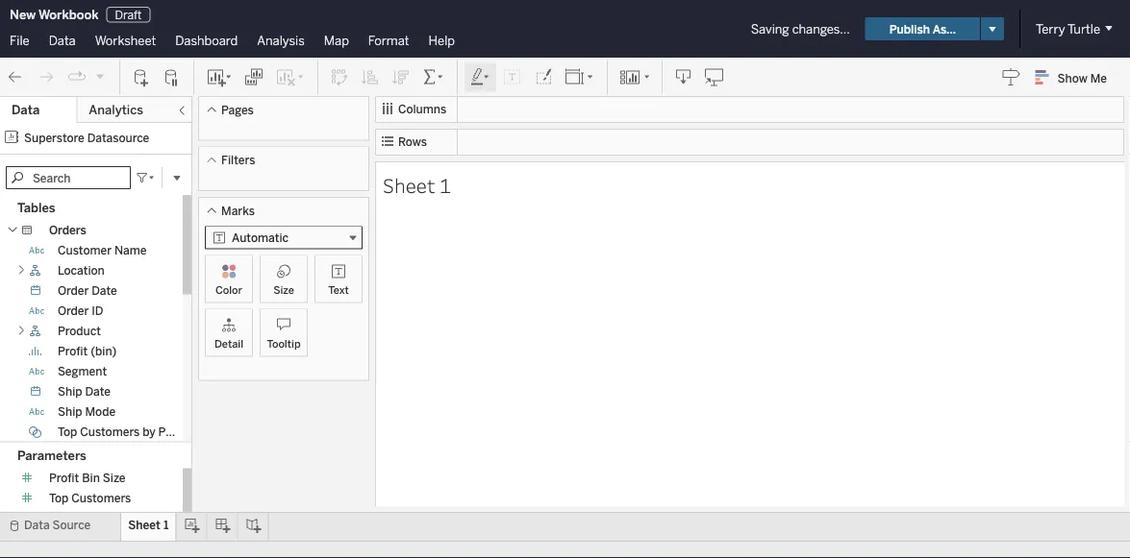 Task type: describe. For each thing, give the bounding box(es) containing it.
highlight image
[[469, 68, 492, 87]]

undo image
[[6, 68, 25, 87]]

bin
[[82, 472, 100, 485]]

replay animation image
[[67, 68, 87, 87]]

top customers by profit
[[58, 426, 188, 440]]

0 vertical spatial sheet
[[383, 172, 435, 198]]

download image
[[674, 68, 694, 87]]

data guide image
[[1002, 67, 1021, 87]]

ship date
[[58, 385, 111, 399]]

ship for ship mode
[[58, 405, 82, 419]]

filters
[[221, 153, 255, 167]]

(bin)
[[91, 345, 117, 359]]

pause auto updates image
[[163, 68, 182, 87]]

datasource
[[87, 131, 149, 145]]

new data source image
[[132, 68, 151, 87]]

new worksheet image
[[206, 68, 233, 87]]

superstore
[[24, 131, 84, 145]]

source
[[52, 519, 91, 533]]

terry
[[1036, 21, 1065, 37]]

data source
[[24, 519, 91, 533]]

ship for ship date
[[58, 385, 82, 399]]

publish as...
[[890, 22, 956, 36]]

sort ascending image
[[361, 68, 380, 87]]

pages
[[221, 103, 254, 117]]

2 vertical spatial data
[[24, 519, 50, 533]]

ship mode
[[58, 405, 116, 419]]

top customers
[[49, 492, 131, 506]]

analytics
[[89, 102, 143, 118]]

profit for profit (bin)
[[58, 345, 88, 359]]

publish your workbook to edit in tableau desktop image
[[705, 68, 724, 87]]

duplicate image
[[244, 68, 264, 87]]

totals image
[[422, 68, 445, 87]]

as...
[[933, 22, 956, 36]]

0 vertical spatial size
[[273, 284, 294, 297]]

1 horizontal spatial sheet 1
[[383, 172, 451, 198]]

new workbook
[[10, 7, 99, 22]]

redo image
[[37, 68, 56, 87]]

mode
[[85, 405, 116, 419]]

analysis
[[257, 33, 305, 48]]

show me button
[[1027, 63, 1125, 92]]

sort descending image
[[392, 68, 411, 87]]

top for top customers by profit
[[58, 426, 77, 440]]

worksheet
[[95, 33, 156, 48]]

0 vertical spatial 1
[[440, 172, 451, 198]]

clear sheet image
[[275, 68, 306, 87]]

marks
[[221, 204, 255, 218]]

changes...
[[792, 21, 850, 37]]

order for order date
[[58, 284, 89, 298]]



Task type: vqa. For each thing, say whether or not it's contained in the screenshot.
row containing External Assets Default Project
no



Task type: locate. For each thing, give the bounding box(es) containing it.
fit image
[[565, 68, 595, 87]]

customers down mode
[[80, 426, 140, 440]]

customers down bin
[[71, 492, 131, 506]]

0 vertical spatial sheet 1
[[383, 172, 451, 198]]

profit down product
[[58, 345, 88, 359]]

customers
[[80, 426, 140, 440], [71, 492, 131, 506]]

superstore datasource
[[24, 131, 149, 145]]

0 vertical spatial data
[[49, 33, 76, 48]]

2 order from the top
[[58, 304, 89, 318]]

tooltip
[[267, 338, 301, 351]]

saving
[[751, 21, 789, 37]]

id
[[92, 304, 103, 318]]

parameters
[[17, 448, 86, 464]]

sheet down rows
[[383, 172, 435, 198]]

sheet
[[383, 172, 435, 198], [128, 519, 161, 533]]

data down undo image
[[12, 102, 40, 118]]

me
[[1091, 71, 1107, 85]]

order id
[[58, 304, 103, 318]]

workbook
[[38, 7, 99, 22]]

1 horizontal spatial size
[[273, 284, 294, 297]]

sheet 1 down top customers
[[128, 519, 169, 533]]

1 right source
[[163, 519, 169, 533]]

date up mode
[[85, 385, 111, 399]]

0 horizontal spatial 1
[[163, 519, 169, 533]]

size
[[273, 284, 294, 297], [103, 472, 125, 485]]

detail
[[214, 338, 243, 351]]

turtle
[[1068, 21, 1100, 37]]

profit (bin)
[[58, 345, 117, 359]]

1 vertical spatial ship
[[58, 405, 82, 419]]

1 order from the top
[[58, 284, 89, 298]]

collapse image
[[176, 105, 188, 116]]

1 vertical spatial size
[[103, 472, 125, 485]]

1 horizontal spatial 1
[[440, 172, 451, 198]]

date up id
[[92, 284, 117, 298]]

profit down parameters
[[49, 472, 79, 485]]

1 down columns
[[440, 172, 451, 198]]

publish
[[890, 22, 930, 36]]

format workbook image
[[534, 68, 553, 87]]

1 vertical spatial profit
[[158, 426, 188, 440]]

1 vertical spatial top
[[49, 492, 69, 506]]

segment
[[58, 365, 107, 379]]

ship
[[58, 385, 82, 399], [58, 405, 82, 419]]

0 vertical spatial order
[[58, 284, 89, 298]]

customers for top customers by profit
[[80, 426, 140, 440]]

date for order date
[[92, 284, 117, 298]]

map
[[324, 33, 349, 48]]

0 horizontal spatial sheet 1
[[128, 519, 169, 533]]

0 vertical spatial customers
[[80, 426, 140, 440]]

text
[[328, 284, 349, 297]]

data
[[49, 33, 76, 48], [12, 102, 40, 118], [24, 519, 50, 533]]

file
[[10, 33, 30, 48]]

help
[[429, 33, 455, 48]]

1 vertical spatial date
[[85, 385, 111, 399]]

0 vertical spatial date
[[92, 284, 117, 298]]

columns
[[398, 102, 447, 116]]

order for order id
[[58, 304, 89, 318]]

2 vertical spatial profit
[[49, 472, 79, 485]]

show labels image
[[503, 68, 522, 87]]

top for top customers
[[49, 492, 69, 506]]

order up order id
[[58, 284, 89, 298]]

order up product
[[58, 304, 89, 318]]

show/hide cards image
[[619, 68, 650, 87]]

size up tooltip on the bottom
[[273, 284, 294, 297]]

location
[[58, 264, 105, 278]]

order date
[[58, 284, 117, 298]]

2 ship from the top
[[58, 405, 82, 419]]

ship down segment
[[58, 385, 82, 399]]

name
[[114, 244, 147, 258]]

top up data source
[[49, 492, 69, 506]]

rows
[[398, 135, 427, 149]]

date for ship date
[[85, 385, 111, 399]]

tables
[[17, 201, 55, 216]]

0 horizontal spatial size
[[103, 472, 125, 485]]

show
[[1058, 71, 1088, 85]]

color
[[215, 284, 242, 297]]

top
[[58, 426, 77, 440], [49, 492, 69, 506]]

Search text field
[[6, 166, 131, 190]]

data down workbook
[[49, 33, 76, 48]]

top down ship mode at the left bottom of the page
[[58, 426, 77, 440]]

size right bin
[[103, 472, 125, 485]]

show me
[[1058, 71, 1107, 85]]

0 vertical spatial profit
[[58, 345, 88, 359]]

0 vertical spatial top
[[58, 426, 77, 440]]

ship down ship date
[[58, 405, 82, 419]]

swap rows and columns image
[[330, 68, 349, 87]]

sheet down top customers
[[128, 519, 161, 533]]

1 vertical spatial data
[[12, 102, 40, 118]]

replay animation image
[[94, 70, 106, 82]]

1 vertical spatial order
[[58, 304, 89, 318]]

0 horizontal spatial sheet
[[128, 519, 161, 533]]

customer name
[[58, 244, 147, 258]]

format
[[368, 33, 409, 48]]

by
[[143, 426, 156, 440]]

new
[[10, 7, 36, 22]]

1 vertical spatial 1
[[163, 519, 169, 533]]

draft
[[115, 7, 142, 21]]

customer
[[58, 244, 112, 258]]

profit bin size
[[49, 472, 125, 485]]

sheet 1
[[383, 172, 451, 198], [128, 519, 169, 533]]

profit for profit bin size
[[49, 472, 79, 485]]

date
[[92, 284, 117, 298], [85, 385, 111, 399]]

dashboard
[[175, 33, 238, 48]]

data left source
[[24, 519, 50, 533]]

product
[[58, 325, 101, 339]]

1 ship from the top
[[58, 385, 82, 399]]

1 vertical spatial sheet
[[128, 519, 161, 533]]

profit right by
[[158, 426, 188, 440]]

0 vertical spatial ship
[[58, 385, 82, 399]]

1 horizontal spatial sheet
[[383, 172, 435, 198]]

terry turtle
[[1036, 21, 1100, 37]]

customers for top customers
[[71, 492, 131, 506]]

publish as... button
[[865, 17, 980, 40]]

saving changes...
[[751, 21, 850, 37]]

1 vertical spatial sheet 1
[[128, 519, 169, 533]]

1 vertical spatial customers
[[71, 492, 131, 506]]

order
[[58, 284, 89, 298], [58, 304, 89, 318]]

1
[[440, 172, 451, 198], [163, 519, 169, 533]]

orders
[[49, 224, 86, 238]]

profit
[[58, 345, 88, 359], [158, 426, 188, 440], [49, 472, 79, 485]]

sheet 1 down rows
[[383, 172, 451, 198]]



